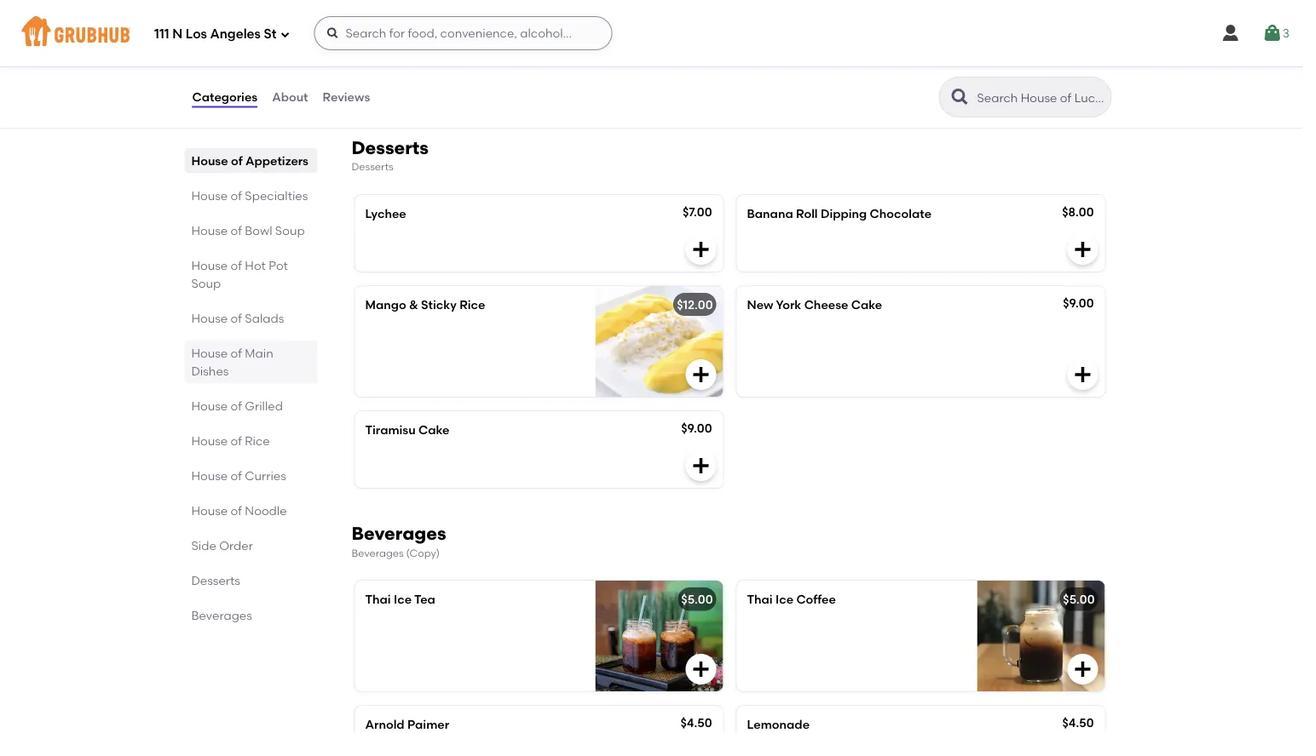 Task type: locate. For each thing, give the bounding box(es) containing it.
0 horizontal spatial thai
[[365, 593, 391, 607]]

beverages beverages (copy)
[[352, 523, 446, 559]]

1 horizontal spatial soup
[[275, 223, 305, 238]]

soup inside 'house of hot pot soup'
[[191, 276, 221, 291]]

house for house of curries
[[191, 469, 228, 483]]

rice right sticky
[[460, 298, 485, 312]]

7 of from the top
[[231, 399, 242, 413]]

0 horizontal spatial rice
[[245, 434, 270, 448]]

categories button
[[191, 66, 258, 128]]

of left main
[[231, 346, 242, 360]]

ice
[[394, 593, 412, 607], [776, 593, 793, 607]]

house down house of rice
[[191, 469, 228, 483]]

of left curries at the bottom left of the page
[[231, 469, 242, 483]]

house inside 'house of hot pot soup'
[[191, 258, 228, 273]]

0 horizontal spatial $5.00
[[681, 593, 713, 607]]

1 ice from the left
[[394, 593, 412, 607]]

rice
[[412, 36, 438, 50], [460, 298, 485, 312], [245, 434, 270, 448]]

0 vertical spatial rice
[[412, 36, 438, 50]]

house for house of grilled
[[191, 399, 228, 413]]

side order tab
[[191, 537, 311, 555]]

1 of from the top
[[231, 153, 243, 168]]

1 horizontal spatial $4.50
[[1062, 716, 1094, 731]]

1 vertical spatial desserts
[[352, 161, 393, 173]]

thai left coffee at right
[[747, 593, 773, 607]]

house of appetizers
[[191, 153, 308, 168]]

2 $4.50 from the left
[[1062, 716, 1094, 731]]

roll
[[796, 206, 818, 221]]

2 ice from the left
[[776, 593, 793, 607]]

3
[[1282, 26, 1289, 40]]

tiramisu cake
[[365, 423, 449, 437]]

of up house of bowl soup
[[231, 188, 242, 203]]

beverages down "desserts" tab
[[191, 608, 252, 623]]

banana
[[747, 206, 793, 221]]

house for house of main dishes
[[191, 346, 228, 360]]

cake right cheese
[[851, 298, 882, 312]]

arnold paimer
[[365, 718, 449, 733]]

of up house of specialties
[[231, 153, 243, 168]]

1 $5.00 from the left
[[681, 593, 713, 607]]

desserts inside tab
[[191, 574, 240, 588]]

3 of from the top
[[231, 223, 242, 238]]

7 house from the top
[[191, 399, 228, 413]]

of left the bowl
[[231, 223, 242, 238]]

3 house from the top
[[191, 223, 228, 238]]

9 house from the top
[[191, 469, 228, 483]]

soup inside tab
[[275, 223, 305, 238]]

angeles
[[210, 27, 261, 42]]

of for specialties
[[231, 188, 242, 203]]

thai for thai ice tea
[[365, 593, 391, 607]]

house of salads tab
[[191, 309, 311, 327]]

of for curries
[[231, 469, 242, 483]]

5 house from the top
[[191, 311, 228, 326]]

house left hot at the left top of the page
[[191, 258, 228, 273]]

1 horizontal spatial $9.00
[[1063, 296, 1094, 310]]

house
[[191, 153, 228, 168], [191, 188, 228, 203], [191, 223, 228, 238], [191, 258, 228, 273], [191, 311, 228, 326], [191, 346, 228, 360], [191, 399, 228, 413], [191, 434, 228, 448], [191, 469, 228, 483], [191, 504, 228, 518]]

2 of from the top
[[231, 188, 242, 203]]

house down the house of grilled
[[191, 434, 228, 448]]

of left noodle
[[231, 504, 242, 518]]

6 of from the top
[[231, 346, 242, 360]]

beverages inside 'tab'
[[191, 608, 252, 623]]

$4.50
[[680, 716, 712, 731], [1062, 716, 1094, 731]]

1 horizontal spatial rice
[[412, 36, 438, 50]]

0 horizontal spatial $9.00
[[681, 421, 712, 436]]

0 vertical spatial cake
[[851, 298, 882, 312]]

0 vertical spatial desserts
[[352, 137, 428, 158]]

house for house of hot pot soup
[[191, 258, 228, 273]]

beverages inside beverages beverages (copy)
[[352, 547, 404, 559]]

new
[[747, 298, 773, 312]]

&
[[409, 298, 418, 312]]

thai
[[365, 593, 391, 607], [747, 593, 773, 607]]

house of specialties tab
[[191, 187, 311, 205]]

1 $4.50 from the left
[[680, 716, 712, 731]]

rice right curried
[[412, 36, 438, 50]]

soup right the bowl
[[275, 223, 305, 238]]

ice left coffee at right
[[776, 593, 793, 607]]

2 horizontal spatial rice
[[460, 298, 485, 312]]

thai ice tea
[[365, 593, 435, 607]]

house of hot pot soup
[[191, 258, 288, 291]]

house inside house of main dishes
[[191, 346, 228, 360]]

soup up house of salads
[[191, 276, 221, 291]]

of for salads
[[231, 311, 242, 326]]

house up "dishes"
[[191, 346, 228, 360]]

$9.00 for new york cheese cake
[[1063, 296, 1094, 310]]

arnold
[[365, 718, 404, 733]]

main
[[245, 346, 273, 360]]

0 vertical spatial beverages
[[352, 523, 446, 545]]

1 thai from the left
[[365, 593, 391, 607]]

8 of from the top
[[231, 434, 242, 448]]

1 horizontal spatial $5.00
[[1063, 593, 1095, 607]]

4 of from the top
[[231, 258, 242, 273]]

house for house of noodle
[[191, 504, 228, 518]]

0 horizontal spatial $4.50
[[680, 716, 712, 731]]

beverages left "(copy)"
[[352, 547, 404, 559]]

beverages
[[352, 523, 446, 545], [352, 547, 404, 559], [191, 608, 252, 623]]

beverages up "(copy)"
[[352, 523, 446, 545]]

$8.00
[[1062, 205, 1094, 219]]

Search for food, convenience, alcohol... search field
[[314, 16, 612, 50]]

house up side
[[191, 504, 228, 518]]

categories
[[192, 90, 258, 104]]

6 house from the top
[[191, 346, 228, 360]]

of inside tab
[[231, 399, 242, 413]]

of inside 'house of hot pot soup'
[[231, 258, 242, 273]]

2 $5.00 from the left
[[1063, 593, 1095, 607]]

house of noodle tab
[[191, 502, 311, 520]]

thai ice coffee image
[[977, 581, 1105, 692]]

of down the house of grilled
[[231, 434, 242, 448]]

svg image inside 3 button
[[1262, 23, 1282, 43]]

2 house from the top
[[191, 188, 228, 203]]

house of noodle
[[191, 504, 287, 518]]

of for noodle
[[231, 504, 242, 518]]

$5.00
[[681, 593, 713, 607], [1063, 593, 1095, 607]]

rice down house of grilled tab
[[245, 434, 270, 448]]

mango
[[365, 298, 406, 312]]

of
[[231, 153, 243, 168], [231, 188, 242, 203], [231, 223, 242, 238], [231, 258, 242, 273], [231, 311, 242, 326], [231, 346, 242, 360], [231, 399, 242, 413], [231, 434, 242, 448], [231, 469, 242, 483], [231, 504, 242, 518]]

0 horizontal spatial ice
[[394, 593, 412, 607]]

house of curries
[[191, 469, 286, 483]]

1 vertical spatial cake
[[418, 423, 449, 437]]

of left hot at the left top of the page
[[231, 258, 242, 273]]

house up house of bowl soup
[[191, 188, 228, 203]]

0 vertical spatial $9.00
[[1063, 296, 1094, 310]]

bowl
[[245, 223, 272, 238]]

of inside house of main dishes
[[231, 346, 242, 360]]

curried rice button
[[355, 24, 723, 101]]

york
[[776, 298, 801, 312]]

4 house from the top
[[191, 258, 228, 273]]

2 vertical spatial rice
[[245, 434, 270, 448]]

house up house of specialties
[[191, 153, 228, 168]]

soup
[[275, 223, 305, 238], [191, 276, 221, 291]]

coffee
[[796, 593, 836, 607]]

0 horizontal spatial soup
[[191, 276, 221, 291]]

cheese
[[804, 298, 848, 312]]

grilled
[[245, 399, 283, 413]]

house of main dishes tab
[[191, 344, 311, 380]]

house inside tab
[[191, 399, 228, 413]]

2 vertical spatial desserts
[[191, 574, 240, 588]]

pot
[[269, 258, 288, 273]]

1 vertical spatial rice
[[460, 298, 485, 312]]

beverages for beverages beverages (copy)
[[352, 523, 446, 545]]

$9.00 for tiramisu cake
[[681, 421, 712, 436]]

desserts tab
[[191, 572, 311, 590]]

1 horizontal spatial ice
[[776, 593, 793, 607]]

cake right tiramisu on the left bottom
[[418, 423, 449, 437]]

specialties
[[245, 188, 308, 203]]

2 vertical spatial beverages
[[191, 608, 252, 623]]

svg image
[[1262, 23, 1282, 43], [326, 26, 340, 40], [280, 29, 290, 40], [1073, 69, 1093, 89], [691, 239, 711, 260], [691, 456, 711, 476], [691, 660, 711, 680]]

$9.00
[[1063, 296, 1094, 310], [681, 421, 712, 436]]

0 horizontal spatial cake
[[418, 423, 449, 437]]

Search House of Luck Thai BBQ search field
[[975, 89, 1106, 106]]

ice left tea
[[394, 593, 412, 607]]

house of salads
[[191, 311, 284, 326]]

10 house from the top
[[191, 504, 228, 518]]

svg image
[[1220, 23, 1241, 43], [691, 69, 711, 89], [1073, 239, 1093, 260], [691, 365, 711, 385], [1073, 365, 1093, 385], [1073, 660, 1093, 680]]

cake
[[851, 298, 882, 312], [418, 423, 449, 437]]

paimer
[[407, 718, 449, 733]]

house up house of main dishes
[[191, 311, 228, 326]]

house of hot pot soup tab
[[191, 257, 311, 292]]

0 vertical spatial soup
[[275, 223, 305, 238]]

1 vertical spatial $9.00
[[681, 421, 712, 436]]

$5.00 for tea
[[681, 593, 713, 607]]

reviews
[[323, 90, 370, 104]]

2 thai from the left
[[747, 593, 773, 607]]

desserts
[[352, 137, 428, 158], [352, 161, 393, 173], [191, 574, 240, 588]]

8 house from the top
[[191, 434, 228, 448]]

(copy)
[[406, 547, 440, 559]]

of left salads
[[231, 311, 242, 326]]

house down "dishes"
[[191, 399, 228, 413]]

of left grilled
[[231, 399, 242, 413]]

house left the bowl
[[191, 223, 228, 238]]

beverages for beverages
[[191, 608, 252, 623]]

9 of from the top
[[231, 469, 242, 483]]

10 of from the top
[[231, 504, 242, 518]]

1 house from the top
[[191, 153, 228, 168]]

st
[[264, 27, 277, 42]]

1 vertical spatial soup
[[191, 276, 221, 291]]

thai left tea
[[365, 593, 391, 607]]

house of rice
[[191, 434, 270, 448]]

house for house of rice
[[191, 434, 228, 448]]

search icon image
[[950, 87, 970, 107]]

house of specialties
[[191, 188, 308, 203]]

1 vertical spatial beverages
[[352, 547, 404, 559]]

5 of from the top
[[231, 311, 242, 326]]

1 horizontal spatial thai
[[747, 593, 773, 607]]



Task type: describe. For each thing, give the bounding box(es) containing it.
house for house of bowl soup
[[191, 223, 228, 238]]

thai for thai ice coffee
[[747, 593, 773, 607]]

svg image for coffee
[[1073, 660, 1093, 680]]

banana roll dipping chocolate
[[747, 206, 931, 221]]

mango & sticky rice image
[[595, 286, 723, 397]]

house of bowl soup
[[191, 223, 305, 238]]

house for house of salads
[[191, 311, 228, 326]]

curried
[[365, 36, 409, 50]]

hot
[[245, 258, 266, 273]]

house for house of specialties
[[191, 188, 228, 203]]

ice for tea
[[394, 593, 412, 607]]

house for house of appetizers
[[191, 153, 228, 168]]

curried rice
[[365, 36, 438, 50]]

tea
[[414, 593, 435, 607]]

n
[[172, 27, 183, 42]]

los
[[186, 27, 207, 42]]

$4.50 for arnold paimer
[[680, 716, 712, 731]]

about
[[272, 90, 308, 104]]

$5.00 for coffee
[[1063, 593, 1095, 607]]

1 horizontal spatial cake
[[851, 298, 882, 312]]

house of appetizers tab
[[191, 152, 311, 170]]

house of grilled
[[191, 399, 283, 413]]

order
[[219, 539, 253, 553]]

about button
[[271, 66, 309, 128]]

side
[[191, 539, 216, 553]]

111
[[154, 27, 169, 42]]

3 button
[[1262, 18, 1289, 49]]

thai ice tea image
[[595, 581, 723, 692]]

svg image for dipping
[[1073, 239, 1093, 260]]

of for hot
[[231, 258, 242, 273]]

salads
[[245, 311, 284, 326]]

mango & sticky rice
[[365, 298, 485, 312]]

of for main
[[231, 346, 242, 360]]

desserts for desserts desserts
[[352, 137, 428, 158]]

of for bowl
[[231, 223, 242, 238]]

house of main dishes
[[191, 346, 273, 378]]

lychee
[[365, 206, 406, 221]]

desserts inside desserts desserts
[[352, 161, 393, 173]]

beverages tab
[[191, 607, 311, 625]]

tiramisu
[[365, 423, 416, 437]]

ice for coffee
[[776, 593, 793, 607]]

house of grilled tab
[[191, 397, 311, 415]]

thai ice coffee
[[747, 593, 836, 607]]

noodle
[[245, 504, 287, 518]]

of for grilled
[[231, 399, 242, 413]]

desserts for desserts
[[191, 574, 240, 588]]

house of bowl soup tab
[[191, 222, 311, 239]]

$7.00
[[683, 205, 712, 219]]

sticky
[[421, 298, 457, 312]]

appetizers
[[245, 153, 308, 168]]

new york cheese cake
[[747, 298, 882, 312]]

$12.00
[[677, 298, 713, 312]]

main navigation navigation
[[0, 0, 1303, 66]]

curries
[[245, 469, 286, 483]]

reviews button
[[322, 66, 371, 128]]

rice inside button
[[412, 36, 438, 50]]

svg image for sticky
[[691, 365, 711, 385]]

of for rice
[[231, 434, 242, 448]]

house of curries tab
[[191, 467, 311, 485]]

side order
[[191, 539, 253, 553]]

dishes
[[191, 364, 229, 378]]

111 n los angeles st
[[154, 27, 277, 42]]

lemonade
[[747, 718, 810, 733]]

house of rice tab
[[191, 432, 311, 450]]

desserts desserts
[[352, 137, 428, 173]]

$4.50 for lemonade
[[1062, 716, 1094, 731]]

svg image inside 'main navigation' navigation
[[1220, 23, 1241, 43]]

chocolate
[[870, 206, 931, 221]]

svg image for cheese
[[1073, 365, 1093, 385]]

dipping
[[821, 206, 867, 221]]

rice inside tab
[[245, 434, 270, 448]]

of for appetizers
[[231, 153, 243, 168]]



Task type: vqa. For each thing, say whether or not it's contained in the screenshot.
the bottommost a-
no



